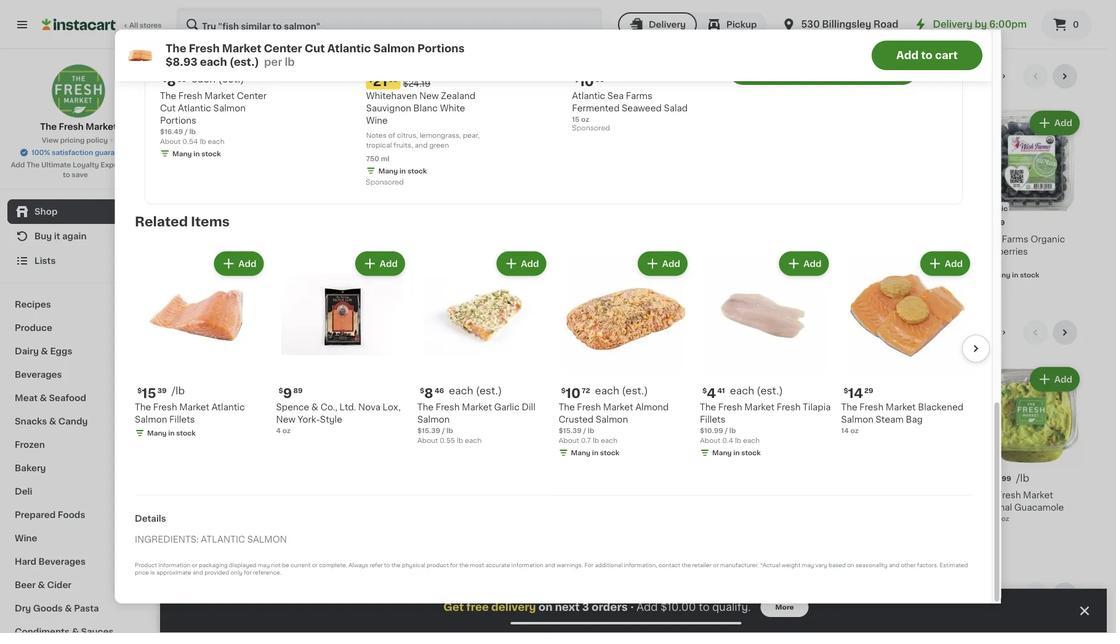 Task type: describe. For each thing, give the bounding box(es) containing it.
the fresh market
[[40, 123, 117, 131]]

guarantee
[[95, 149, 130, 156]]

produce
[[15, 324, 52, 332]]

fresh inside the fresh market french butter croissants
[[543, 491, 567, 500]]

the inside the fresh market chicken pot pie
[[752, 491, 768, 500]]

market inside the fresh market atlantic salmon fillets
[[179, 403, 209, 412]]

530 billingsley road button
[[782, 7, 899, 42]]

fresh inside the fresh market chicken pot pie
[[770, 491, 794, 500]]

product group containing the fresh market roasted natural chicken
[[412, 365, 515, 536]]

the fresh market logo image
[[51, 64, 106, 118]]

$10.99 per pound element
[[979, 473, 1082, 489]]

center inside the fresh market center cut atlantic salmon portions $8.93 each (est.) per lb
[[264, 43, 302, 54]]

and inside notes of citrus, lemongrass, pear, tropical fruits, and green
[[415, 142, 427, 148]]

united
[[865, 235, 894, 243]]

•
[[630, 603, 634, 612]]

atlantic inside the fresh market atlantic salmon fillets
[[211, 403, 245, 412]]

each (est.) for $ 4 41
[[730, 386, 783, 396]]

seal the seasons organic north carolina blueberries 32 oz
[[525, 235, 624, 278]]

/ up ingredients: atlantic salmon
[[209, 528, 212, 534]]

the inside the fresh market center cut atlantic salmon portions $8.93 each (est.) per lb
[[165, 43, 186, 54]]

oz inside the fresh market blackened salmon steam bag 14 oz
[[850, 428, 858, 434]]

organic inside 'seal the seasons organic north carolina blueberries 32 oz'
[[525, 247, 559, 256]]

seasons
[[562, 235, 599, 243]]

displayed
[[229, 563, 256, 569]]

guacamole
[[1015, 503, 1064, 512]]

the inside the fresh market oven roasted turkey
[[638, 491, 655, 500]]

the inside the fresh market roasted natural chicken
[[412, 491, 428, 500]]

10 for $ 10 99
[[579, 75, 594, 88]]

ml
[[381, 155, 389, 162]]

stock inside 1 lb container many in stock
[[793, 259, 813, 266]]

co.,
[[320, 403, 337, 412]]

product group containing the fresh market oven roasted turkey
[[638, 365, 742, 524]]

$41.91
[[886, 65, 908, 72]]

seafood
[[49, 394, 86, 403]]

almond
[[635, 403, 669, 412]]

blueberries inside wish farms organic blueberries 6 oz many in stock
[[979, 247, 1028, 256]]

new inside spence & co., ltd. nova lox, new york-style 4 oz
[[276, 416, 295, 424]]

ingredients: atlantic salmon
[[135, 536, 287, 544]]

/ down $ 8 93
[[184, 128, 187, 135]]

cut inside the fresh market center cut atlantic salmon portions $8.93 each (est.) per lb
[[304, 43, 325, 54]]

wish farms organic blueberries 6 oz many in stock
[[979, 235, 1065, 278]]

lb inside the fresh market center cut atlantic salmon portions $8.93 each (est.) per lb
[[284, 57, 295, 67]]

snacks & candy
[[15, 417, 88, 426]]

/lb for 99
[[1016, 474, 1029, 484]]

fruits,
[[393, 142, 413, 148]]

each inside the fresh market center cut atlantic salmon portions $8.93 each (est.) per lb
[[200, 57, 227, 67]]

fresh down provided
[[185, 589, 223, 602]]

market up "atlantic"
[[229, 491, 259, 500]]

each inside "element"
[[730, 386, 754, 396]]

dairy & eggs
[[15, 347, 72, 356]]

15 inside the $15.39 per pound element
[[142, 387, 156, 400]]

salmon inside the fresh market blackened salmon steam bag 14 oz
[[841, 416, 873, 424]]

seaweed
[[622, 104, 661, 112]]

spence & co., ltd. nova lox, new york-style 4 oz
[[276, 403, 400, 434]]

10 99
[[986, 475, 1011, 488]]

$ 9 89
[[278, 387, 302, 400]]

blueberries inside 'seal the seasons organic north carolina blueberries 32 oz'
[[525, 259, 574, 268]]

beer & cider
[[15, 581, 71, 590]]

0 horizontal spatial cut
[[160, 104, 175, 112]]

the inside add the ultimate loyalty experience to save
[[27, 162, 40, 168]]

product
[[135, 563, 157, 569]]

wine inside whitehaven new zealand sauvignon blanc white wine
[[366, 116, 388, 125]]

vary
[[815, 563, 827, 569]]

(est.) for $ 10 72
[[622, 386, 648, 396]]

add for the fresh market blackened salmon steam bag
[[945, 260, 963, 268]]

additional
[[595, 563, 622, 569]]

6 59
[[986, 218, 1005, 231]]

each (est.) for $ 8 46
[[449, 386, 502, 396]]

vegetables
[[226, 589, 303, 602]]

0 vertical spatial 6
[[986, 218, 995, 231]]

to inside button
[[921, 50, 932, 61]]

many in stock button
[[865, 365, 969, 568]]

& for snacks
[[49, 417, 56, 426]]

/lb for 15
[[171, 386, 184, 396]]

0 vertical spatial the fresh market center cut atlantic salmon portions $16.49 / lb about 0.54 lb each
[[160, 91, 266, 145]]

product group containing united exports blueberries, fresh, jumbo
[[865, 108, 969, 294]]

add for the fresh market almond crusted salmon
[[662, 260, 680, 268]]

0 vertical spatial 0.54
[[182, 138, 198, 145]]

pot
[[790, 503, 804, 512]]

product group containing 6
[[979, 108, 1082, 282]]

$ for $ 8 93
[[162, 76, 167, 83]]

market inside the fresh market oven roasted turkey
[[683, 491, 713, 500]]

oz inside united exports blueberries, fresh, jumbo 9.8 oz container
[[878, 271, 886, 278]]

$15.39 for crusted
[[558, 428, 581, 434]]

1 vertical spatial for
[[244, 571, 251, 576]]

6:00pm
[[989, 20, 1027, 29]]

buy it again
[[34, 232, 87, 241]]

& for spence
[[311, 403, 318, 412]]

each inside "the fresh market garlic dill salmon $15.39 / lb about 0.55 lb each"
[[465, 437, 481, 444]]

the inside 'seal the seasons organic north carolina blueberries 32 oz'
[[546, 235, 560, 243]]

$ 1 89
[[187, 218, 208, 231]]

of
[[388, 132, 395, 139]]

item carousel region containing best sellers
[[185, 320, 1082, 573]]

orders
[[592, 602, 628, 613]]

on inside treatment tracker modal dialog
[[539, 602, 553, 613]]

add button for the fresh market atlantic salmon fillets
[[215, 253, 262, 275]]

croissants
[[525, 516, 571, 524]]

lb inside 1 lb container many in stock
[[756, 247, 763, 254]]

99 for 21
[[388, 76, 398, 83]]

$1.89 original price: $2.59 element
[[185, 217, 288, 233]]

fresh down 93
[[178, 91, 202, 100]]

product group containing 14
[[841, 249, 972, 436]]

for
[[584, 563, 593, 569]]

sellers
[[219, 326, 266, 339]]

per
[[264, 57, 282, 67]]

chicken inside the fresh market roasted natural chicken
[[412, 516, 447, 524]]

many inside 1 lb container many in stock
[[764, 259, 784, 266]]

all for vegetables
[[964, 591, 974, 600]]

sponsored badge image for whitehaven new zealand sauvignon blanc white wine
[[366, 179, 403, 186]]

roasted inside the fresh market oven roasted turkey
[[638, 503, 675, 512]]

$15.39 per pound element
[[135, 385, 266, 401]]

salmon inside the fresh market atlantic salmon fillets
[[135, 416, 167, 424]]

(est.) for $ 4 41
[[757, 386, 783, 396]]

fresh up ingredients: atlantic salmon
[[203, 491, 227, 500]]

the fresh market french butter croissants button
[[525, 365, 629, 551]]

blanc
[[413, 104, 437, 112]]

product group containing the fresh market center cut atlantic salmon portions
[[185, 365, 288, 561]]

market inside the fresh market blackened salmon steam bag 14 oz
[[886, 403, 916, 412]]

1 vertical spatial portions
[[160, 116, 196, 125]]

next
[[555, 602, 580, 613]]

view up 100%
[[42, 137, 59, 144]]

add button for the fresh market blackened salmon steam bag
[[921, 253, 969, 275]]

in inside button
[[899, 557, 905, 564]]

deli link
[[7, 480, 150, 504]]

530
[[801, 20, 820, 29]]

and left warnings.
[[545, 563, 555, 569]]

cut inside product group
[[217, 503, 232, 512]]

0 vertical spatial 0.4
[[321, 257, 331, 263]]

shop
[[34, 207, 58, 216]]

product group containing the fresh market chicken pot pie
[[752, 365, 856, 538]]

$ 4 41
[[702, 387, 725, 400]]

the inside the fresh market almond crusted salmon $15.39 / lb about 0.7 lb each
[[558, 403, 575, 412]]

the fresh market garlic dill salmon $15.39 / lb about 0.55 lb each
[[417, 403, 535, 444]]

to inside treatment tracker modal dialog
[[699, 602, 710, 613]]

add button for the fresh market garlic dill salmon
[[497, 253, 545, 275]]

2 vertical spatial 10
[[986, 475, 1001, 488]]

(est.) inside the fresh market center cut atlantic salmon portions $8.93 each (est.) per lb
[[229, 57, 259, 67]]

add inside button
[[896, 50, 918, 61]]

0.54 inside product group
[[207, 537, 223, 544]]

and left other
[[889, 563, 899, 569]]

0 button
[[1042, 10, 1092, 39]]

the fresh market link
[[40, 64, 117, 133]]

& inside 'dry goods & pasta' link
[[65, 605, 72, 613]]

100% satisfaction guarantee
[[31, 149, 130, 156]]

market inside the fresh market center cut atlantic salmon portions $8.93 each (est.) per lb
[[222, 43, 261, 54]]

the inside the fresh market blackened salmon steam bag 14 oz
[[841, 403, 857, 412]]

0
[[1073, 20, 1079, 29]]

many inside wish farms organic blueberries 6 oz many in stock
[[991, 271, 1011, 278]]

39
[[157, 388, 166, 394]]

fresh inside "the fresh market garlic dill salmon $15.39 / lb about 0.55 lb each"
[[435, 403, 459, 412]]

fresh,
[[919, 247, 945, 256]]

in inside wish farms organic blueberries 6 oz many in stock
[[1012, 271, 1019, 278]]

carolina
[[589, 247, 624, 256]]

the left physical
[[391, 563, 400, 569]]

0 horizontal spatial $16.49
[[160, 128, 183, 135]]

all for sellers
[[964, 328, 974, 337]]

get free delivery on next 3 orders • add $10.00 to qualify.
[[443, 602, 751, 613]]

$ for $ 4 41
[[702, 388, 707, 394]]

market inside the fresh market chicken pot pie
[[796, 491, 826, 500]]

best sellers
[[185, 326, 266, 339]]

zealand
[[441, 91, 475, 100]]

nova
[[358, 403, 380, 412]]

item carousel region containing 15
[[135, 244, 990, 466]]

all
[[129, 22, 138, 29]]

$15.39 for dill
[[417, 428, 440, 434]]

not
[[271, 563, 280, 569]]

the inside "the fresh market garlic dill salmon $15.39 / lb about 0.55 lb each"
[[417, 403, 433, 412]]

$ for $ 8 46
[[420, 388, 424, 394]]

9
[[283, 387, 292, 400]]

100% satisfaction guarantee button
[[19, 145, 138, 158]]

fresh inside the fresh market atlantic salmon fillets
[[153, 403, 177, 412]]

view all (50+)
[[940, 591, 1000, 600]]

fresh inside the fresh market original guacamole $0.69/oz
[[997, 491, 1021, 500]]

salmon inside the fresh market center cut atlantic salmon portions $8.93 each (est.) per lb
[[373, 43, 415, 54]]

to inside product information or packaging displayed may not be current or complete. always refer to the physical product for the most accurate information and warnings. for additional information, contact the retailer or manufacturer. *actual weight may vary based on seasonality and other factors. estimated price is approximate and provided only for reference.
[[384, 563, 390, 569]]

product group containing 4
[[700, 249, 831, 461]]

product group containing 8
[[417, 249, 549, 446]]

wish
[[979, 235, 1000, 243]]

market inside the fresh market roasted natural chicken
[[456, 491, 486, 500]]

1 vertical spatial wine
[[15, 534, 37, 543]]

1 inside "element"
[[192, 218, 197, 231]]

warnings.
[[556, 563, 583, 569]]

save
[[72, 171, 88, 178]]

about inside the fresh market fresh tilapia fillets $10.99 / lb about 0.4 lb each
[[700, 437, 720, 444]]

more button
[[761, 598, 809, 618]]

fresh inside the fresh market blackened salmon steam bag 14 oz
[[859, 403, 883, 412]]

related
[[135, 215, 188, 228]]

add button for the fresh market original guacamole
[[1031, 368, 1079, 391]]

add button for the fresh market almond crusted salmon
[[639, 253, 686, 275]]

frozen link
[[7, 433, 150, 457]]

ltd.
[[339, 403, 356, 412]]

refer
[[369, 563, 382, 569]]

is
[[150, 571, 155, 576]]

billingsley
[[822, 20, 871, 29]]

manufacturer.
[[720, 563, 759, 569]]

8 for the fresh market center cut atlantic salmon portions
[[167, 75, 176, 88]]

fresh up pricing
[[59, 123, 84, 131]]

to inside add the ultimate loyalty experience to save
[[63, 171, 70, 178]]

the inside the fresh market original guacamole $0.69/oz
[[979, 491, 995, 500]]

market inside the fresh market french butter croissants
[[570, 491, 600, 500]]

$6.66 each (estimated) original price: $10.00 element
[[865, 473, 969, 497]]

1 horizontal spatial for
[[450, 563, 458, 569]]

hard beverages link
[[7, 550, 150, 574]]

roasted inside the fresh market roasted natural chicken
[[412, 503, 448, 512]]

1 vertical spatial center
[[237, 91, 266, 100]]

oz inside spence & co., ltd. nova lox, new york-style 4 oz
[[282, 428, 290, 434]]

/ for fresh
[[725, 428, 728, 434]]

ingredients:
[[135, 536, 198, 544]]

natural
[[450, 503, 481, 512]]

about inside "the fresh market garlic dill salmon $15.39 / lb about 0.55 lb each"
[[417, 437, 438, 444]]

$ for $ 15 39
[[137, 388, 142, 394]]

the inside the fresh market fresh tilapia fillets $10.99 / lb about 0.4 lb each
[[700, 403, 716, 412]]

$ 10 72
[[561, 387, 590, 400]]

lists link
[[7, 249, 150, 273]]

the fresh market center cut atlantic salmon portions $16.49 / lb about 0.54 lb each inside product group
[[185, 491, 268, 544]]

snacks & candy link
[[7, 410, 150, 433]]

stock inside button
[[907, 557, 926, 564]]

1 or from the left
[[191, 563, 197, 569]]

atlantic down 93
[[178, 104, 211, 112]]

2 vertical spatial portions
[[219, 516, 256, 524]]

salmon down $8.93 each (estimated) element
[[213, 104, 245, 112]]

21
[[373, 75, 387, 88]]

atlantic inside atlantic sea farms fermented seaweed salad 15 oz
[[572, 91, 605, 100]]

oz inside wish farms organic blueberries 6 oz many in stock
[[985, 259, 993, 266]]

new inside whitehaven new zealand sauvignon blanc white wine
[[419, 91, 439, 100]]

accurate
[[485, 563, 510, 569]]

prepared
[[15, 511, 56, 520]]

best
[[185, 326, 216, 339]]

add button for spence & co., ltd. nova lox, new york-style
[[356, 253, 404, 275]]

complete.
[[319, 563, 347, 569]]

all for fruit
[[964, 72, 974, 81]]

$10.72 each (estimated) element
[[558, 385, 690, 401]]

item carousel region containing fresh vegetables
[[185, 583, 1082, 634]]

market inside "the fresh market garlic dill salmon $15.39 / lb about 0.55 lb each"
[[462, 403, 492, 412]]

(est.) for $ 8 46
[[476, 386, 502, 396]]



Task type: locate. For each thing, give the bounding box(es) containing it.
1 vertical spatial 6
[[979, 259, 983, 266]]

chicken left pot
[[752, 503, 787, 512]]

lox,
[[382, 403, 400, 412]]

portions up $21.99 original price: $24.19 element at the top left of the page
[[417, 43, 464, 54]]

add for about 0.4 lb each
[[374, 119, 392, 127]]

salmon
[[247, 536, 287, 544]]

french
[[525, 503, 555, 512]]

chicken
[[752, 503, 787, 512], [412, 516, 447, 524]]

2 or from the left
[[312, 563, 318, 569]]

to left "save"
[[63, 171, 70, 178]]

fresh inside the fresh market almond crusted salmon $15.39 / lb about 0.7 lb each
[[577, 403, 601, 412]]

0 vertical spatial wine
[[366, 116, 388, 125]]

1 horizontal spatial $16.49
[[185, 528, 208, 534]]

to right the refer
[[384, 563, 390, 569]]

product group containing 21
[[366, 0, 487, 189]]

0 vertical spatial 89
[[199, 219, 208, 226]]

item carousel region containing fresh fruit
[[185, 64, 1082, 310]]

about
[[160, 138, 180, 145], [298, 257, 319, 263], [417, 437, 438, 444], [558, 437, 579, 444], [700, 437, 720, 444], [185, 537, 205, 544]]

2 information from the left
[[511, 563, 543, 569]]

product group
[[366, 0, 487, 189], [572, 0, 693, 135], [185, 108, 288, 270], [298, 108, 402, 265], [412, 108, 515, 270], [525, 108, 629, 306], [865, 108, 969, 294], [979, 108, 1082, 282], [135, 249, 266, 441], [276, 249, 407, 436], [417, 249, 549, 446], [558, 249, 690, 461], [700, 249, 831, 461], [841, 249, 972, 436], [185, 365, 288, 561], [412, 365, 515, 536], [525, 365, 629, 551], [638, 365, 742, 524], [752, 365, 856, 538], [865, 365, 969, 568], [979, 365, 1082, 524], [185, 627, 288, 634], [298, 627, 402, 634], [412, 627, 515, 634], [525, 627, 629, 634], [638, 627, 742, 634], [752, 627, 856, 634], [865, 627, 969, 634], [979, 627, 1082, 634]]

14 down the $ 14 29
[[841, 428, 849, 434]]

99 inside $ 10 99
[[595, 76, 604, 83]]

4 inside spence & co., ltd. nova lox, new york-style 4 oz
[[276, 428, 281, 434]]

market down $10.72 each (estimated) element
[[603, 403, 633, 412]]

all left (50+)
[[964, 591, 974, 600]]

$16.49 inside product group
[[185, 528, 208, 534]]

*actual
[[760, 563, 780, 569]]

center down fruit on the top of page
[[237, 91, 266, 100]]

/ for almond
[[583, 428, 586, 434]]

view all (50+) button
[[935, 583, 1013, 608]]

view pricing policy link
[[42, 135, 115, 145]]

view pricing policy
[[42, 137, 108, 144]]

the right seal
[[546, 235, 560, 243]]

1 vertical spatial sponsored badge image
[[366, 179, 403, 186]]

the fresh market french butter croissants
[[525, 491, 600, 524]]

blueberries down wish
[[979, 247, 1028, 256]]

0 vertical spatial 4
[[707, 387, 716, 400]]

the inside the fresh market atlantic salmon fillets
[[135, 403, 151, 412]]

/ inside the fresh market almond crusted salmon $15.39 / lb about 0.7 lb each
[[583, 428, 586, 434]]

view for best sellers
[[940, 328, 962, 337]]

delivery for delivery by 6:00pm
[[933, 20, 973, 29]]

8 inside product group
[[424, 387, 433, 400]]

0 horizontal spatial 4
[[276, 428, 281, 434]]

1 vertical spatial 8
[[424, 387, 433, 400]]

market up butter
[[570, 491, 600, 500]]

add button for the fresh market fresh tilapia fillets
[[780, 253, 827, 275]]

0 horizontal spatial container
[[651, 247, 685, 254]]

89 for 9
[[293, 388, 302, 394]]

salmon inside main content
[[185, 516, 217, 524]]

each
[[200, 57, 227, 67], [191, 74, 215, 84], [207, 138, 224, 145], [341, 257, 358, 263], [449, 386, 473, 396], [595, 386, 619, 396], [730, 386, 754, 396], [465, 437, 481, 444], [601, 437, 617, 444], [743, 437, 760, 444], [232, 537, 249, 544]]

market inside the fresh market fresh tilapia fillets $10.99 / lb about 0.4 lb each
[[744, 403, 774, 412]]

product group containing 9
[[276, 249, 407, 436]]

information up approximate
[[158, 563, 190, 569]]

0 horizontal spatial or
[[191, 563, 197, 569]]

0 vertical spatial 10
[[579, 75, 594, 88]]

$16.49 down $ 8 93
[[160, 128, 183, 135]]

$ left 46 in the bottom of the page
[[420, 388, 424, 394]]

1 vertical spatial cut
[[160, 104, 175, 112]]

1 vertical spatial 10
[[565, 387, 580, 400]]

butter
[[557, 503, 584, 512]]

93
[[177, 76, 186, 83]]

& inside the dairy & eggs link
[[41, 347, 48, 356]]

contact
[[658, 563, 680, 569]]

fillets for the fresh market atlantic salmon fillets
[[169, 416, 195, 424]]

sponsored badge image for 32 oz
[[525, 295, 562, 302]]

product information or packaging displayed may not be current or complete. always refer to the physical product for the most accurate information and warnings. for additional information, contact the retailer or manufacturer. *actual weight may vary based on seasonality and other factors. estimated price is approximate and provided only for reference.
[[135, 563, 968, 576]]

1 vertical spatial on
[[539, 602, 553, 613]]

0 horizontal spatial 99
[[388, 76, 398, 83]]

add for the fresh market fresh tilapia fillets
[[803, 260, 821, 268]]

/lb inside the $15.39 per pound element
[[171, 386, 184, 396]]

$ up "fermented"
[[574, 76, 579, 83]]

4 inside "element"
[[707, 387, 716, 400]]

1 horizontal spatial container
[[888, 271, 921, 278]]

oz inside atlantic sea farms fermented seaweed salad 15 oz
[[581, 116, 589, 123]]

atlantic
[[327, 43, 371, 54], [572, 91, 605, 100], [178, 104, 211, 112], [211, 403, 245, 412], [235, 503, 268, 512]]

market down $8.46 each (estimated) element
[[462, 403, 492, 412]]

add for the fresh market original guacamole
[[1055, 375, 1073, 384]]

all inside popup button
[[964, 328, 974, 337]]

$16.49 up ingredients: atlantic salmon
[[185, 528, 208, 534]]

14
[[848, 387, 863, 400], [841, 428, 849, 434]]

center up ingredients: atlantic salmon
[[185, 503, 215, 512]]

free
[[466, 602, 489, 613]]

0 horizontal spatial /lb
[[171, 386, 184, 396]]

0 vertical spatial portions
[[417, 43, 464, 54]]

about inside the fresh market almond crusted salmon $15.39 / lb about 0.7 lb each
[[558, 437, 579, 444]]

container inside united exports blueberries, fresh, jumbo 9.8 oz container
[[888, 271, 921, 278]]

meat
[[15, 394, 38, 403]]

many in stock
[[172, 150, 221, 157], [378, 167, 427, 174], [197, 259, 246, 266], [651, 259, 699, 266], [537, 284, 586, 290], [878, 284, 926, 290], [147, 430, 195, 437], [571, 450, 619, 457], [712, 450, 761, 457], [878, 557, 926, 564]]

8 for the fresh market garlic dill salmon
[[424, 387, 433, 400]]

$ for $ 9 89
[[278, 388, 283, 394]]

& inside snacks & candy link
[[49, 417, 56, 426]]

2 horizontal spatial portions
[[417, 43, 464, 54]]

$ up 'whitehaven'
[[368, 76, 373, 83]]

product group containing many in stock
[[865, 365, 969, 568]]

based
[[828, 563, 846, 569]]

may left the vary
[[802, 563, 814, 569]]

garlic
[[494, 403, 519, 412]]

1 information from the left
[[158, 563, 190, 569]]

whitehaven
[[366, 91, 417, 100]]

deli
[[15, 488, 32, 496]]

100%
[[31, 149, 50, 156]]

$ inside $ 4 41
[[702, 388, 707, 394]]

sponsored badge image for atlantic sea farms fermented seaweed salad
[[572, 125, 609, 132]]

2 horizontal spatial 1
[[752, 247, 755, 254]]

each inside the fresh market fresh tilapia fillets $10.99 / lb about 0.4 lb each
[[743, 437, 760, 444]]

may
[[257, 563, 270, 569], [802, 563, 814, 569]]

atlantic down the $15.39 per pound element
[[211, 403, 245, 412]]

dry
[[15, 605, 31, 613]]

& for beer
[[38, 581, 45, 590]]

15 down "fermented"
[[572, 116, 579, 123]]

2 all from the top
[[964, 328, 974, 337]]

89 for 1
[[199, 219, 208, 226]]

/ for garlic
[[442, 428, 445, 434]]

99 for 10
[[595, 76, 604, 83]]

0 horizontal spatial 89
[[199, 219, 208, 226]]

chicken inside the fresh market chicken pot pie
[[752, 503, 787, 512]]

related items
[[135, 215, 229, 228]]

(30+)
[[976, 328, 1000, 337]]

provided
[[204, 571, 229, 576]]

north
[[562, 247, 586, 256]]

$15.39 up the 0.55 at the left bottom
[[417, 428, 440, 434]]

treatment tracker modal dialog
[[160, 589, 1107, 634]]

for
[[450, 563, 458, 569], [244, 571, 251, 576]]

in inside 1 lb container many in stock
[[785, 259, 792, 266]]

product group containing the fresh market french butter croissants
[[525, 365, 629, 551]]

1 horizontal spatial 99
[[595, 76, 604, 83]]

atlantic up $ 21 99
[[327, 43, 371, 54]]

$15.39 inside the fresh market almond crusted salmon $15.39 / lb about 0.7 lb each
[[558, 428, 581, 434]]

0 horizontal spatial portions
[[160, 116, 196, 125]]

market inside the fresh market original guacamole $0.69/oz
[[1023, 491, 1053, 500]]

green
[[429, 142, 449, 148]]

None search field
[[176, 7, 602, 42]]

1 for 1 lb container
[[638, 247, 641, 254]]

$15.39 inside "the fresh market garlic dill salmon $15.39 / lb about 0.55 lb each"
[[417, 428, 440, 434]]

14 inside the fresh market blackened salmon steam bag 14 oz
[[841, 428, 849, 434]]

0 vertical spatial container
[[651, 247, 685, 254]]

or left packaging
[[191, 563, 197, 569]]

1 vertical spatial beverages
[[38, 558, 86, 566]]

2 horizontal spatial 99
[[1002, 475, 1011, 482]]

1 horizontal spatial on
[[847, 563, 854, 569]]

0 horizontal spatial sponsored badge image
[[366, 179, 403, 186]]

whitehaven new zealand sauvignon blanc white wine
[[366, 91, 475, 125]]

$ for $ 10 72
[[561, 388, 565, 394]]

$ for $ 1 89
[[187, 219, 192, 226]]

4 down the spence
[[276, 428, 281, 434]]

each inside the fresh market almond crusted salmon $15.39 / lb about 0.7 lb each
[[601, 437, 617, 444]]

$4.39 per pound original price: $6.59 element
[[298, 473, 402, 497]]

market up fruit on the top of page
[[222, 43, 261, 54]]

/ up 0.7
[[583, 428, 586, 434]]

instacart logo image
[[42, 17, 116, 32]]

0 vertical spatial all
[[964, 72, 974, 81]]

1 vertical spatial the fresh market center cut atlantic salmon portions $16.49 / lb about 0.54 lb each
[[185, 491, 268, 544]]

be
[[282, 563, 289, 569]]

delivery
[[933, 20, 973, 29], [649, 20, 686, 29]]

add button for wish farms organic blueberries
[[1031, 112, 1079, 134]]

add inside treatment tracker modal dialog
[[637, 602, 658, 613]]

$ inside the $ 14 29
[[843, 388, 848, 394]]

each (est.) for $ 10 72
[[595, 386, 648, 396]]

1 horizontal spatial 4
[[707, 387, 716, 400]]

3 or from the left
[[713, 563, 719, 569]]

0 vertical spatial 15
[[572, 116, 579, 123]]

2 vertical spatial cut
[[217, 503, 232, 512]]

1 horizontal spatial delivery
[[933, 20, 973, 29]]

1 vertical spatial farms
[[1002, 235, 1029, 243]]

1 vertical spatial container
[[888, 271, 921, 278]]

most
[[470, 563, 484, 569]]

$ inside the $ 8 46
[[420, 388, 424, 394]]

59
[[996, 219, 1005, 226]]

1 horizontal spatial 89
[[293, 388, 302, 394]]

89 right 9
[[293, 388, 302, 394]]

market up "policy" on the top left of page
[[86, 123, 117, 131]]

view left (30+)
[[940, 328, 962, 337]]

89 left $2.59
[[199, 219, 208, 226]]

8
[[167, 75, 176, 88], [424, 387, 433, 400]]

oz down the $ 14 29
[[850, 428, 858, 434]]

fresh up pot
[[770, 491, 794, 500]]

main content
[[160, 49, 1107, 634]]

0 vertical spatial 14
[[848, 387, 863, 400]]

fresh up $8.93 on the top left of the page
[[189, 43, 219, 54]]

1 left $2.59
[[192, 218, 197, 231]]

1 for 1 lb container many in stock
[[752, 247, 755, 254]]

99 inside "10 99"
[[1002, 475, 1011, 482]]

/ inside the fresh market fresh tilapia fillets $10.99 / lb about 0.4 lb each
[[725, 428, 728, 434]]

beverages
[[15, 371, 62, 379], [38, 558, 86, 566]]

fresh down 46 in the bottom of the page
[[435, 403, 459, 412]]

41
[[717, 388, 725, 394]]

1 vertical spatial 0.4
[[722, 437, 733, 444]]

beer & cider link
[[7, 574, 150, 597]]

wine up notes
[[366, 116, 388, 125]]

add for spence & co., ltd. nova lox, new york-style
[[379, 260, 397, 268]]

sponsored badge image down 32
[[525, 295, 562, 302]]

items
[[191, 215, 229, 228]]

organic button
[[412, 108, 515, 270]]

(est.) inside the $4.41 each (estimated) "element"
[[757, 386, 783, 396]]

fresh inside the fresh market roasted natural chicken
[[430, 491, 454, 500]]

0 horizontal spatial for
[[244, 571, 251, 576]]

0 horizontal spatial 6
[[979, 259, 983, 266]]

item carousel region
[[185, 64, 1082, 310], [135, 244, 990, 466], [185, 320, 1082, 573], [185, 583, 1082, 634]]

market up the turkey at the right of page
[[683, 491, 713, 500]]

1 horizontal spatial $15.39
[[558, 428, 581, 434]]

the fresh market roasted natural chicken
[[412, 491, 486, 524]]

dairy
[[15, 347, 39, 356]]

0 horizontal spatial delivery
[[649, 20, 686, 29]]

all left (40+) at the right of the page
[[964, 72, 974, 81]]

road
[[874, 20, 899, 29]]

or right current
[[312, 563, 318, 569]]

$ up the spence
[[278, 388, 283, 394]]

atlantic sea farms fermented seaweed salad 15 oz
[[572, 91, 688, 123]]

& for meat
[[40, 394, 47, 403]]

each (est.) up "the fresh market garlic dill salmon $15.39 / lb about 0.55 lb each"
[[449, 386, 502, 396]]

eggs
[[50, 347, 72, 356]]

delivery by 6:00pm
[[933, 20, 1027, 29]]

$8.93
[[165, 57, 197, 67]]

2 vertical spatial center
[[185, 503, 215, 512]]

99 inside $ 21 99
[[388, 76, 398, 83]]

& for dairy
[[41, 347, 48, 356]]

the fresh market fresh tilapia fillets $10.99 / lb about 0.4 lb each
[[700, 403, 831, 444]]

89 inside $ 9 89
[[293, 388, 302, 394]]

0 horizontal spatial blueberries
[[525, 259, 574, 268]]

fillets inside the fresh market atlantic salmon fillets
[[169, 416, 195, 424]]

by
[[975, 20, 987, 29]]

view for fresh fruit
[[940, 72, 962, 81]]

roasted left natural
[[412, 503, 448, 512]]

0 vertical spatial /lb
[[171, 386, 184, 396]]

dairy & eggs link
[[7, 340, 150, 363]]

$ 14 29
[[843, 387, 873, 400]]

market up pie on the bottom right
[[796, 491, 826, 500]]

2 may from the left
[[802, 563, 814, 569]]

10 for $ 10 72
[[565, 387, 580, 400]]

product group containing organic
[[412, 108, 515, 270]]

0 horizontal spatial 0.4
[[321, 257, 331, 263]]

add button for about 0.4 lb each
[[350, 112, 398, 134]]

ultimate
[[41, 162, 71, 168]]

on left next
[[539, 602, 553, 613]]

always
[[348, 563, 368, 569]]

fresh down "10 99"
[[997, 491, 1021, 500]]

farms up seaweed
[[626, 91, 652, 100]]

$ inside $ 1 89
[[187, 219, 192, 226]]

atlantic up salmon
[[235, 503, 268, 512]]

main content containing fresh fruit
[[160, 49, 1107, 634]]

0.4 inside the fresh market fresh tilapia fillets $10.99 / lb about 0.4 lb each
[[722, 437, 733, 444]]

1 vertical spatial 4
[[276, 428, 281, 434]]

0 vertical spatial new
[[419, 91, 439, 100]]

1 horizontal spatial fillets
[[700, 416, 725, 424]]

1 vertical spatial 0.54
[[207, 537, 223, 544]]

99 up original
[[1002, 475, 1011, 482]]

fillets
[[169, 416, 195, 424], [700, 416, 725, 424]]

$ for $ 21 99
[[368, 76, 373, 83]]

only
[[230, 571, 242, 576]]

sponsored badge image
[[572, 125, 609, 132], [366, 179, 403, 186], [525, 295, 562, 302]]

0 vertical spatial chicken
[[752, 503, 787, 512]]

1 vertical spatial 15
[[142, 387, 156, 400]]

white
[[440, 104, 465, 112]]

organic inside wish farms organic blueberries 6 oz many in stock
[[1031, 235, 1065, 243]]

on inside product information or packaging displayed may not be current or complete. always refer to the physical product for the most accurate information and warnings. for additional information, contact the retailer or manufacturer. *actual weight may vary based on seasonality and other factors. estimated price is approximate and provided only for reference.
[[847, 563, 854, 569]]

$4.41 each (estimated) element
[[700, 385, 831, 401]]

0 vertical spatial blueberries
[[979, 247, 1028, 256]]

satisfaction
[[52, 149, 93, 156]]

0.7
[[581, 437, 591, 444]]

$ 8 93
[[162, 75, 186, 88]]

$ left 72
[[561, 388, 565, 394]]

organic inside button
[[413, 205, 441, 212]]

beverages down dairy & eggs
[[15, 371, 62, 379]]

fresh up butter
[[543, 491, 567, 500]]

cart
[[935, 50, 958, 61]]

/lb inside $10.99 per pound element
[[1016, 474, 1029, 484]]

$0.69/oz
[[979, 515, 1009, 522]]

2 vertical spatial sponsored badge image
[[525, 295, 562, 302]]

tilapia
[[803, 403, 831, 412]]

fresh inside the fresh market oven roasted turkey
[[657, 491, 681, 500]]

add inside add the ultimate loyalty experience to save
[[11, 162, 25, 168]]

salmon up ingredients: atlantic salmon
[[185, 516, 217, 524]]

& inside spence & co., ltd. nova lox, new york-style 4 oz
[[311, 403, 318, 412]]

market up natural
[[456, 491, 486, 500]]

0 horizontal spatial may
[[257, 563, 270, 569]]

89 inside $ 1 89
[[199, 219, 208, 226]]

beer
[[15, 581, 36, 590]]

2 horizontal spatial or
[[713, 563, 719, 569]]

market up guacamole
[[1023, 491, 1053, 500]]

each (est.) inside $8.93 each (estimated) element
[[191, 74, 244, 84]]

wine up hard
[[15, 534, 37, 543]]

fresh down the $4.41 each (estimated) "element"
[[776, 403, 800, 412]]

1 horizontal spatial or
[[312, 563, 318, 569]]

15 left 39 on the bottom of the page
[[142, 387, 156, 400]]

0 horizontal spatial $15.39
[[417, 428, 440, 434]]

salmon up the 0.55 at the left bottom
[[417, 416, 449, 424]]

oz right 32
[[535, 271, 543, 278]]

oz down wish
[[985, 259, 993, 266]]

0 vertical spatial beverages
[[15, 371, 62, 379]]

/ right $10.99
[[725, 428, 728, 434]]

&
[[41, 347, 48, 356], [40, 394, 47, 403], [311, 403, 318, 412], [49, 417, 56, 426], [38, 581, 45, 590], [65, 605, 72, 613]]

more
[[776, 604, 794, 611]]

$ for $ 14 29
[[843, 388, 848, 394]]

1 all from the top
[[964, 72, 974, 81]]

10 left 72
[[565, 387, 580, 400]]

fillets down the $15.39 per pound element
[[169, 416, 195, 424]]

1 horizontal spatial may
[[802, 563, 814, 569]]

1 horizontal spatial farms
[[1002, 235, 1029, 243]]

market down $8.93 each (estimated) element
[[204, 91, 234, 100]]

loyalty
[[73, 162, 99, 168]]

fillets up $10.99
[[700, 416, 725, 424]]

0 horizontal spatial 8
[[167, 75, 176, 88]]

salmon down the $ 14 29
[[841, 416, 873, 424]]

view down 'cart'
[[940, 72, 962, 81]]

new up the blanc
[[419, 91, 439, 100]]

$ inside $ 21 99
[[368, 76, 373, 83]]

1 horizontal spatial 6
[[986, 218, 995, 231]]

fresh
[[189, 43, 219, 54], [185, 70, 223, 83], [178, 91, 202, 100], [59, 123, 84, 131], [153, 403, 177, 412], [435, 403, 459, 412], [577, 403, 601, 412], [718, 403, 742, 412], [776, 403, 800, 412], [859, 403, 883, 412], [203, 491, 227, 500], [430, 491, 454, 500], [543, 491, 567, 500], [657, 491, 681, 500], [770, 491, 794, 500], [997, 491, 1021, 500], [185, 589, 223, 602]]

1 inside 1 lb container many in stock
[[752, 247, 755, 254]]

view down estimated
[[940, 591, 962, 600]]

weight
[[781, 563, 800, 569]]

blueberries up 32
[[525, 259, 574, 268]]

fillets for the fresh market fresh tilapia fillets $10.99 / lb about 0.4 lb each
[[700, 416, 725, 424]]

$ inside $ 10 99
[[574, 76, 579, 83]]

delivery for delivery
[[649, 20, 686, 29]]

/lb right "10 99"
[[1016, 474, 1029, 484]]

crusted
[[558, 416, 593, 424]]

many inside button
[[878, 557, 897, 564]]

0 horizontal spatial chicken
[[412, 516, 447, 524]]

farms inside wish farms organic blueberries 6 oz many in stock
[[1002, 235, 1029, 243]]

the left retailer
[[681, 563, 691, 569]]

stock inside wish farms organic blueberries 6 oz many in stock
[[1020, 271, 1040, 278]]

8 left 46 in the bottom of the page
[[424, 387, 433, 400]]

$ inside $ 8 93
[[162, 76, 167, 83]]

2 horizontal spatial sponsored badge image
[[572, 125, 609, 132]]

estimated
[[940, 563, 968, 569]]

farms inside atlantic sea farms fermented seaweed salad 15 oz
[[626, 91, 652, 100]]

1 left container
[[752, 247, 755, 254]]

salmon down $ 15 39
[[135, 416, 167, 424]]

market inside the fresh market link
[[86, 123, 117, 131]]

blackened
[[918, 403, 963, 412]]

(est.) up garlic
[[476, 386, 502, 396]]

(est.) up fruit on the top of page
[[229, 57, 259, 67]]

view for fresh vegetables
[[940, 591, 962, 600]]

/lb right 39 on the bottom of the page
[[171, 386, 184, 396]]

0 horizontal spatial wine
[[15, 534, 37, 543]]

1 horizontal spatial cut
[[217, 503, 232, 512]]

the fresh market atlantic salmon fillets
[[135, 403, 245, 424]]

each (est.) up the fresh market fresh tilapia fillets $10.99 / lb about 0.4 lb each
[[730, 386, 783, 396]]

2 roasted from the left
[[638, 503, 675, 512]]

0 vertical spatial farms
[[626, 91, 652, 100]]

$ for $ 10 99
[[574, 76, 579, 83]]

6 inside wish farms organic blueberries 6 oz many in stock
[[979, 259, 983, 266]]

1 horizontal spatial 15
[[572, 116, 579, 123]]

6 left 59
[[986, 218, 995, 231]]

fresh down 41
[[718, 403, 742, 412]]

& right meat
[[40, 394, 47, 403]]

1 horizontal spatial 0.4
[[722, 437, 733, 444]]

seal
[[525, 235, 544, 243]]

0 horizontal spatial 1
[[192, 218, 197, 231]]

2 fillets from the left
[[700, 416, 725, 424]]

0 vertical spatial center
[[264, 43, 302, 54]]

0 horizontal spatial farms
[[626, 91, 652, 100]]

fresh down $8.93 on the top left of the page
[[185, 70, 223, 83]]

1 vertical spatial chicken
[[412, 516, 447, 524]]

farms
[[626, 91, 652, 100], [1002, 235, 1029, 243]]

atlantic down $ 10 99
[[572, 91, 605, 100]]

the left the most
[[459, 563, 468, 569]]

product group containing 1
[[185, 108, 288, 270]]

6 down wish
[[979, 259, 983, 266]]

sponsored badge image inside item carousel region
[[525, 295, 562, 302]]

product group containing 15
[[135, 249, 266, 441]]

/ inside "the fresh market garlic dill salmon $15.39 / lb about 0.55 lb each"
[[442, 428, 445, 434]]

sponsored badge image inside product group
[[366, 179, 403, 186]]

market up 'steam'
[[886, 403, 916, 412]]

add for wish farms organic blueberries
[[1055, 119, 1073, 127]]

(est.) up the fresh market fresh tilapia fillets $10.99 / lb about 0.4 lb each
[[757, 386, 783, 396]]

$8.46 each (estimated) element
[[417, 385, 549, 401]]

1 vertical spatial new
[[276, 416, 295, 424]]

1 may from the left
[[257, 563, 270, 569]]

1 vertical spatial 89
[[293, 388, 302, 394]]

and down packaging
[[192, 571, 203, 576]]

15 inside atlantic sea farms fermented seaweed salad 15 oz
[[572, 116, 579, 123]]

container down jumbo
[[888, 271, 921, 278]]

add for the fresh market garlic dill salmon
[[521, 260, 539, 268]]

other
[[901, 563, 916, 569]]

750
[[366, 155, 379, 162]]

99 up "fermented"
[[595, 76, 604, 83]]

salmon inside "the fresh market garlic dill salmon $15.39 / lb about 0.55 lb each"
[[417, 416, 449, 424]]

meat & seafood link
[[7, 387, 150, 410]]

$16.49
[[160, 128, 183, 135], [185, 528, 208, 534]]

9.8
[[865, 271, 877, 278]]

fresh inside the fresh market center cut atlantic salmon portions $8.93 each (est.) per lb
[[189, 43, 219, 54]]

2 horizontal spatial cut
[[304, 43, 325, 54]]

0 vertical spatial on
[[847, 563, 854, 569]]

1 horizontal spatial blueberries
[[979, 247, 1028, 256]]

market down the $4.41 each (estimated) "element"
[[744, 403, 774, 412]]

1 horizontal spatial portions
[[219, 516, 256, 524]]

the fresh market roasted natural chicken button
[[412, 365, 515, 536]]

1 vertical spatial all
[[964, 328, 974, 337]]

1 horizontal spatial chicken
[[752, 503, 787, 512]]

service type group
[[618, 12, 767, 37]]

2 vertical spatial all
[[964, 591, 974, 600]]

1 horizontal spatial /lb
[[1016, 474, 1029, 484]]

on right based
[[847, 563, 854, 569]]

each (est.) for $ 8 93
[[191, 74, 244, 84]]

1 $15.39 from the left
[[417, 428, 440, 434]]

3 all from the top
[[964, 591, 974, 600]]

(est.) for $ 8 93
[[218, 74, 244, 84]]

$8.93 each (estimated) element
[[160, 74, 281, 90]]

2 $15.39 from the left
[[558, 428, 581, 434]]

1 fillets from the left
[[169, 416, 195, 424]]

salmon inside the fresh market almond crusted salmon $15.39 / lb about 0.7 lb each
[[595, 416, 628, 424]]

1 roasted from the left
[[412, 503, 448, 512]]

the inside the fresh market french butter croissants
[[525, 491, 541, 500]]

1 vertical spatial $16.49
[[185, 528, 208, 534]]

$21.99 original price: $24.19 element
[[366, 74, 487, 90]]

1 horizontal spatial 0.54
[[207, 537, 223, 544]]

1 horizontal spatial 8
[[424, 387, 433, 400]]

add for the fresh market atlantic salmon fillets
[[238, 260, 256, 268]]

0 vertical spatial 8
[[167, 75, 176, 88]]



Task type: vqa. For each thing, say whether or not it's contained in the screenshot.
many in stock within button
yes



